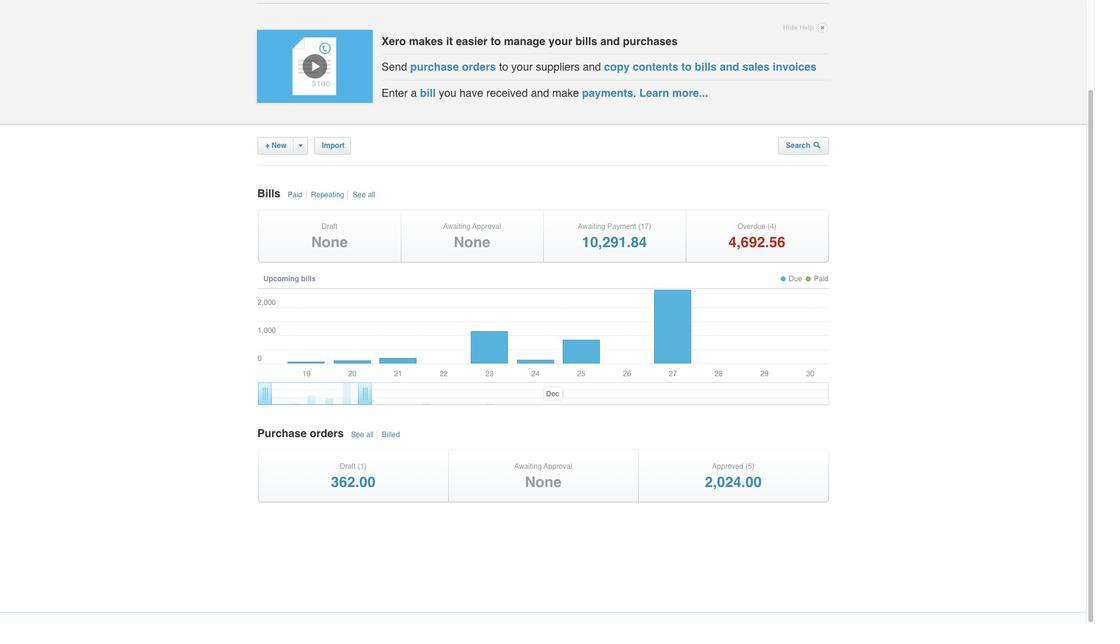 Task type: vqa. For each thing, say whether or not it's contained in the screenshot.
the leftmost svg icon
no



Task type: describe. For each thing, give the bounding box(es) containing it.
(17)
[[638, 222, 651, 231]]

0 vertical spatial see all link
[[352, 191, 378, 199]]

bill
[[420, 86, 436, 99]]

1 horizontal spatial bills
[[575, 34, 597, 47]]

search image
[[814, 142, 821, 149]]

see for topmost the see all link
[[353, 191, 366, 199]]

invoices
[[773, 60, 817, 73]]

payments
[[582, 86, 633, 99]]

have
[[460, 86, 483, 99]]

4,692.56
[[729, 234, 786, 251]]

to up more... in the right of the page
[[681, 60, 692, 73]]

purchase
[[257, 427, 307, 440]]

received
[[486, 86, 528, 99]]

copy
[[604, 60, 630, 73]]

purchases
[[623, 34, 678, 47]]

hide help link
[[783, 21, 827, 35]]

import
[[322, 142, 345, 150]]

2,024.00
[[705, 474, 762, 491]]

more...
[[672, 86, 708, 99]]

overdue
[[738, 222, 766, 231]]

billed link
[[381, 431, 403, 439]]

10,291.84
[[582, 234, 647, 251]]

enter
[[382, 86, 408, 99]]

search
[[786, 142, 812, 150]]

approved          (5) 2,024.00
[[705, 462, 762, 491]]

purchase
[[410, 60, 459, 73]]

0 vertical spatial see all
[[353, 191, 375, 199]]

paid link
[[287, 191, 307, 199]]

+
[[265, 142, 270, 150]]

sales
[[742, 60, 770, 73]]

0 horizontal spatial none
[[311, 234, 348, 251]]

help
[[800, 24, 814, 32]]

purchase orders
[[257, 427, 347, 440]]

draft for none
[[322, 222, 337, 231]]

overdue          (4) 4,692.56
[[729, 222, 786, 251]]

bills
[[257, 187, 284, 200]]

new
[[272, 142, 287, 150]]

make
[[552, 86, 579, 99]]

(4)
[[768, 222, 777, 231]]

xero makes it easier to manage your bills and purchases
[[382, 34, 678, 47]]

suppliers
[[536, 60, 580, 73]]

awaiting approval none for 2,024.00
[[514, 462, 572, 491]]

.
[[633, 86, 636, 99]]

1 vertical spatial all
[[366, 431, 374, 439]]

import link
[[314, 137, 351, 155]]

none for (1)
[[525, 474, 562, 491]]

awaiting payment          (17) 10,291.84
[[578, 222, 651, 251]]

1 vertical spatial paid
[[814, 275, 829, 283]]

billed
[[382, 431, 400, 439]]

send purchase orders to your suppliers and copy                 contents to bills and sales invoices
[[382, 60, 817, 73]]

+ new
[[265, 142, 287, 150]]

1 vertical spatial see all
[[351, 431, 374, 439]]

approved
[[712, 462, 744, 471]]

repeating
[[311, 191, 344, 199]]

makes
[[409, 34, 443, 47]]

due
[[789, 275, 802, 283]]

manage
[[504, 34, 546, 47]]

repeating link
[[310, 191, 349, 199]]

send
[[382, 60, 407, 73]]

none for none
[[454, 234, 490, 251]]



Task type: locate. For each thing, give the bounding box(es) containing it.
0 horizontal spatial draft
[[322, 222, 337, 231]]

1 vertical spatial draft
[[340, 462, 356, 471]]

awaiting for 10,291.84
[[443, 222, 471, 231]]

hide
[[783, 24, 798, 32]]

1 vertical spatial awaiting approval none
[[514, 462, 572, 491]]

to up received
[[499, 60, 508, 73]]

easier
[[456, 34, 488, 47]]

all left billed
[[366, 431, 374, 439]]

0 vertical spatial see
[[353, 191, 366, 199]]

1 vertical spatial see all link
[[350, 431, 378, 439]]

bills right upcoming
[[301, 275, 316, 283]]

1 horizontal spatial none
[[454, 234, 490, 251]]

bills up send purchase orders to your suppliers and copy                 contents to bills and sales invoices
[[575, 34, 597, 47]]

see all
[[353, 191, 375, 199], [351, 431, 374, 439]]

to right easier at the left top
[[491, 34, 501, 47]]

1 horizontal spatial approval
[[544, 462, 572, 471]]

hide help
[[783, 24, 814, 32]]

orders right purchase
[[310, 427, 344, 440]]

bill link
[[420, 86, 436, 99]]

2 horizontal spatial awaiting
[[578, 222, 605, 231]]

draft left "(1)"
[[340, 462, 356, 471]]

it
[[446, 34, 453, 47]]

362.00
[[331, 474, 376, 491]]

1 horizontal spatial paid
[[814, 275, 829, 283]]

awaiting for 2,024.00
[[514, 462, 542, 471]]

1 horizontal spatial awaiting
[[514, 462, 542, 471]]

awaiting approval none for 10,291.84
[[443, 222, 501, 251]]

purchase orders link
[[410, 60, 496, 73]]

2 vertical spatial bills
[[301, 275, 316, 283]]

1 vertical spatial see
[[351, 431, 364, 439]]

xero
[[382, 34, 406, 47]]

see all link right repeating link
[[352, 191, 378, 199]]

draft inside the draft          (1) 362.00
[[340, 462, 356, 471]]

0 horizontal spatial paid
[[288, 191, 302, 199]]

your
[[549, 34, 572, 47], [511, 60, 533, 73]]

your up suppliers
[[549, 34, 572, 47]]

orders down easier at the left top
[[462, 60, 496, 73]]

1 horizontal spatial orders
[[462, 60, 496, 73]]

all
[[368, 191, 375, 199], [366, 431, 374, 439]]

(5)
[[746, 462, 755, 471]]

see for bottommost the see all link
[[351, 431, 364, 439]]

see right repeating link
[[353, 191, 366, 199]]

awaiting approval none
[[443, 222, 501, 251], [514, 462, 572, 491]]

see up "(1)"
[[351, 431, 364, 439]]

none
[[311, 234, 348, 251], [454, 234, 490, 251], [525, 474, 562, 491]]

orders
[[462, 60, 496, 73], [310, 427, 344, 440]]

your down 'manage'
[[511, 60, 533, 73]]

learn
[[639, 86, 669, 99]]

and left copy
[[583, 60, 601, 73]]

see
[[353, 191, 366, 199], [351, 431, 364, 439]]

1 vertical spatial orders
[[310, 427, 344, 440]]

0 horizontal spatial orders
[[310, 427, 344, 440]]

2 horizontal spatial none
[[525, 474, 562, 491]]

see all right repeating link
[[353, 191, 375, 199]]

contents
[[633, 60, 678, 73]]

a
[[411, 86, 417, 99]]

awaiting inside awaiting payment          (17) 10,291.84
[[578, 222, 605, 231]]

enter a bill you have received and make payments . learn more...
[[382, 86, 708, 99]]

and up copy
[[600, 34, 620, 47]]

1 horizontal spatial your
[[549, 34, 572, 47]]

1 vertical spatial approval
[[544, 462, 572, 471]]

to
[[491, 34, 501, 47], [499, 60, 508, 73], [681, 60, 692, 73]]

0 vertical spatial orders
[[462, 60, 496, 73]]

draft          (1) 362.00
[[331, 462, 376, 491]]

upcoming
[[263, 275, 299, 283]]

paid right due
[[814, 275, 829, 283]]

search link
[[778, 137, 829, 155]]

0 vertical spatial your
[[549, 34, 572, 47]]

learn more... link
[[639, 86, 708, 99]]

draft for (1)
[[340, 462, 356, 471]]

draft
[[322, 222, 337, 231], [340, 462, 356, 471]]

awaiting
[[443, 222, 471, 231], [578, 222, 605, 231], [514, 462, 542, 471]]

payment
[[607, 222, 636, 231]]

1 vertical spatial bills
[[695, 60, 717, 73]]

see all left billed
[[351, 431, 374, 439]]

0 vertical spatial all
[[368, 191, 375, 199]]

paid right bills
[[288, 191, 302, 199]]

0 vertical spatial awaiting approval none
[[443, 222, 501, 251]]

0 vertical spatial bills
[[575, 34, 597, 47]]

and
[[600, 34, 620, 47], [583, 60, 601, 73], [720, 60, 739, 73], [531, 86, 549, 99]]

copy                 contents to bills and sales invoices link
[[604, 60, 817, 73]]

(1)
[[358, 462, 367, 471]]

approval for 10,291.84
[[472, 222, 501, 231]]

0 horizontal spatial bills
[[301, 275, 316, 283]]

1 horizontal spatial draft
[[340, 462, 356, 471]]

bills
[[575, 34, 597, 47], [695, 60, 717, 73], [301, 275, 316, 283]]

0 horizontal spatial your
[[511, 60, 533, 73]]

0 vertical spatial draft
[[322, 222, 337, 231]]

all right repeating link
[[368, 191, 375, 199]]

draft none
[[311, 222, 348, 251]]

payments link
[[582, 86, 633, 99]]

and left make
[[531, 86, 549, 99]]

and left sales
[[720, 60, 739, 73]]

2 horizontal spatial bills
[[695, 60, 717, 73]]

+ new link
[[257, 137, 308, 155]]

see all link
[[352, 191, 378, 199], [350, 431, 378, 439]]

1 vertical spatial your
[[511, 60, 533, 73]]

upcoming bills
[[263, 275, 316, 283]]

0 vertical spatial approval
[[472, 222, 501, 231]]

bills up more... in the right of the page
[[695, 60, 717, 73]]

approval
[[472, 222, 501, 231], [544, 462, 572, 471]]

see all link left billed
[[350, 431, 378, 439]]

0 horizontal spatial approval
[[472, 222, 501, 231]]

0 horizontal spatial awaiting
[[443, 222, 471, 231]]

you
[[439, 86, 457, 99]]

0 vertical spatial paid
[[288, 191, 302, 199]]

draft inside draft none
[[322, 222, 337, 231]]

paid
[[288, 191, 302, 199], [814, 275, 829, 283]]

0 horizontal spatial awaiting approval none
[[443, 222, 501, 251]]

1 horizontal spatial awaiting approval none
[[514, 462, 572, 491]]

approval for 2,024.00
[[544, 462, 572, 471]]

draft down repeating link
[[322, 222, 337, 231]]



